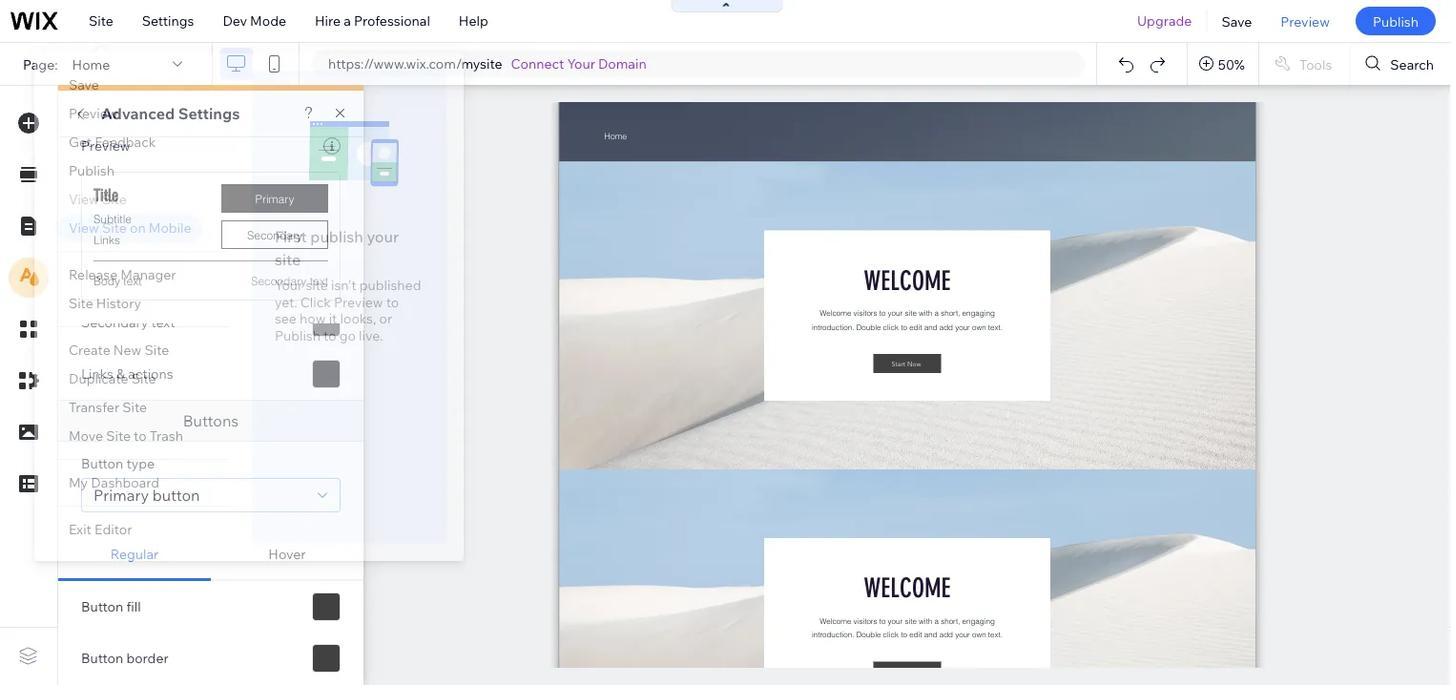 Task type: describe. For each thing, give the bounding box(es) containing it.
your inside first publish your site your site isn't published yet. click preview to see how it looks, or publish to go live.
[[275, 277, 303, 293]]

looks,
[[340, 310, 376, 327]]

save inside button
[[1222, 13, 1253, 29]]

see
[[275, 310, 297, 327]]

preview button
[[1267, 0, 1345, 42]]

site up actions
[[145, 342, 169, 358]]

site left on
[[102, 220, 127, 236]]

1 vertical spatial secondary
[[251, 274, 307, 288]]

https://www.wix.com/mysite connect your domain
[[328, 55, 647, 72]]

dev
[[223, 12, 247, 29]]

my
[[69, 474, 88, 491]]

regular
[[110, 545, 159, 562]]

buttons
[[183, 411, 239, 430]]

on
[[130, 220, 146, 236]]

domain
[[599, 55, 647, 72]]

tools
[[1300, 56, 1333, 72]]

manager
[[121, 266, 176, 283]]

site up move site to trash
[[122, 399, 147, 416]]

&
[[116, 366, 125, 382]]

button for button type
[[81, 455, 123, 472]]

0 vertical spatial settings
[[142, 12, 194, 29]]

it
[[329, 310, 337, 327]]

upgrade
[[1138, 12, 1193, 29]]

button for button fill
[[81, 598, 123, 615]]

transfer site
[[69, 399, 147, 416]]

get
[[69, 134, 92, 150]]

home
[[72, 56, 110, 72]]

type
[[126, 455, 155, 472]]

site up home
[[89, 12, 113, 29]]

help
[[459, 12, 488, 29]]

your
[[367, 227, 399, 246]]

first publish your site your site isn't published yet. click preview to see how it looks, or publish to go live.
[[275, 227, 421, 344]]

hover
[[269, 545, 306, 562]]

title
[[94, 185, 119, 206]]

new
[[113, 342, 142, 358]]

0 vertical spatial your
[[567, 55, 596, 72]]

yet.
[[275, 293, 297, 310]]

publish
[[310, 227, 363, 246]]

1 vertical spatial secondary text
[[81, 314, 175, 331]]

1 vertical spatial settings
[[178, 104, 240, 123]]

move site to trash
[[69, 428, 183, 444]]

feedback
[[95, 134, 156, 150]]

exit
[[69, 521, 92, 538]]

exit editor
[[69, 521, 132, 538]]

50%
[[1219, 56, 1245, 72]]

button
[[152, 486, 200, 505]]

release manager
[[69, 266, 176, 283]]

search
[[1391, 56, 1435, 72]]

move
[[69, 428, 103, 444]]

site up button type
[[106, 428, 131, 444]]

1 vertical spatial links
[[81, 366, 113, 382]]

a
[[344, 12, 351, 29]]

primary for primary
[[255, 192, 294, 205]]

1 vertical spatial site
[[306, 277, 328, 293]]

preview inside button
[[1281, 13, 1330, 29]]

click
[[300, 293, 331, 310]]

body text up history
[[94, 274, 142, 288]]

hire
[[315, 12, 341, 29]]

2 vertical spatial secondary
[[81, 314, 148, 331]]

connect
[[511, 55, 564, 72]]

release
[[69, 266, 118, 283]]

dashboard
[[91, 474, 159, 491]]

preview inside first publish your site your site isn't published yet. click preview to see how it looks, or publish to go live.
[[334, 293, 383, 310]]

subtitles
[[81, 211, 137, 228]]

primary button
[[94, 486, 200, 505]]

save button
[[1208, 0, 1267, 42]]

site up subtitle
[[102, 191, 127, 208]]

body text up site history
[[81, 262, 141, 279]]

go
[[340, 327, 356, 344]]

publish inside button
[[1373, 13, 1419, 29]]

site history
[[69, 295, 141, 312]]

1 vertical spatial publish
[[69, 162, 115, 179]]

button border
[[81, 650, 169, 667]]

view for view site
[[69, 191, 99, 208]]

links & actions
[[81, 366, 173, 382]]



Task type: locate. For each thing, give the bounding box(es) containing it.
preview
[[1281, 13, 1330, 29], [69, 105, 118, 122], [81, 137, 130, 154], [334, 293, 383, 310]]

1 horizontal spatial site
[[306, 277, 328, 293]]

button left fill in the left bottom of the page
[[81, 598, 123, 615]]

secondary text
[[251, 274, 328, 288], [81, 314, 175, 331]]

titles
[[81, 159, 115, 176]]

primary down button type
[[94, 486, 149, 505]]

1 button from the top
[[81, 455, 123, 472]]

publish button
[[1356, 7, 1436, 35]]

transfer
[[69, 399, 119, 416]]

create new site
[[69, 342, 169, 358]]

1 vertical spatial to
[[324, 327, 337, 344]]

save up 50%
[[1222, 13, 1253, 29]]

0 vertical spatial links
[[94, 233, 120, 247]]

create
[[69, 342, 110, 358]]

live.
[[359, 327, 383, 344]]

1 horizontal spatial primary
[[255, 192, 294, 205]]

mode
[[250, 12, 286, 29]]

tools button
[[1260, 43, 1350, 85]]

border
[[126, 650, 169, 667]]

settings
[[142, 12, 194, 29], [178, 104, 240, 123]]

dev mode
[[223, 12, 286, 29]]

2 view from the top
[[69, 220, 99, 236]]

primary up secondary button
[[255, 192, 294, 205]]

links down subtitles
[[94, 233, 120, 247]]

3 button from the top
[[81, 650, 123, 667]]

settings right advanced
[[178, 104, 240, 123]]

my dashboard
[[69, 474, 159, 491]]

get feedback
[[69, 134, 156, 150]]

duplicate site
[[69, 370, 156, 387]]

published
[[360, 277, 421, 293]]

1 horizontal spatial secondary text
[[251, 274, 328, 288]]

1 horizontal spatial to
[[324, 327, 337, 344]]

view down view site
[[69, 220, 99, 236]]

button fill
[[81, 598, 141, 615]]

2 button from the top
[[81, 598, 123, 615]]

primary for primary button
[[94, 486, 149, 505]]

primary
[[255, 192, 294, 205], [94, 486, 149, 505]]

to left go
[[324, 327, 337, 344]]

links inside title subtitle links
[[94, 233, 120, 247]]

subtitle
[[94, 212, 132, 226]]

to right looks,
[[386, 293, 399, 310]]

your
[[567, 55, 596, 72], [275, 277, 303, 293]]

2 vertical spatial button
[[81, 650, 123, 667]]

50% button
[[1188, 43, 1259, 85]]

fill
[[126, 598, 141, 615]]

save down home
[[69, 76, 99, 93]]

button for button border
[[81, 650, 123, 667]]

professional
[[354, 12, 430, 29]]

site down first at top
[[275, 250, 301, 269]]

body
[[81, 262, 114, 279], [94, 274, 120, 288]]

isn't
[[331, 277, 357, 293]]

2 vertical spatial to
[[134, 428, 147, 444]]

view site
[[69, 191, 127, 208]]

publish
[[1373, 13, 1419, 29], [69, 162, 115, 179], [275, 327, 321, 344]]

1 horizontal spatial save
[[1222, 13, 1253, 29]]

1 vertical spatial your
[[275, 277, 303, 293]]

to left trash
[[134, 428, 147, 444]]

1 vertical spatial view
[[69, 220, 99, 236]]

secondary text down history
[[81, 314, 175, 331]]

first
[[275, 227, 307, 246]]

primary inside button
[[255, 192, 294, 205]]

2 vertical spatial publish
[[275, 327, 321, 344]]

0 vertical spatial site
[[275, 250, 301, 269]]

secondary down primary button
[[247, 228, 303, 242]]

0 horizontal spatial secondary text
[[81, 314, 175, 331]]

publish inside first publish your site your site isn't published yet. click preview to see how it looks, or publish to go live.
[[275, 327, 321, 344]]

0 horizontal spatial publish
[[69, 162, 115, 179]]

secondary inside button
[[247, 228, 303, 242]]

0 vertical spatial to
[[386, 293, 399, 310]]

1 horizontal spatial your
[[567, 55, 596, 72]]

body text
[[81, 262, 141, 279], [94, 274, 142, 288]]

2 horizontal spatial to
[[386, 293, 399, 310]]

secondary text up yet. at left
[[251, 274, 328, 288]]

text
[[196, 112, 226, 131]]

hire a professional
[[315, 12, 430, 29]]

0 horizontal spatial primary
[[94, 486, 149, 505]]

search button
[[1351, 43, 1452, 85]]

0 vertical spatial button
[[81, 455, 123, 472]]

duplicate
[[69, 370, 128, 387]]

primary button
[[221, 184, 328, 213]]

0 horizontal spatial your
[[275, 277, 303, 293]]

to
[[386, 293, 399, 310], [324, 327, 337, 344], [134, 428, 147, 444]]

site down release
[[69, 295, 93, 312]]

secondary
[[247, 228, 303, 242], [251, 274, 307, 288], [81, 314, 148, 331]]

0 vertical spatial save
[[1222, 13, 1253, 29]]

0 horizontal spatial save
[[69, 76, 99, 93]]

secondary down history
[[81, 314, 148, 331]]

text
[[117, 262, 141, 279], [123, 274, 142, 288], [310, 274, 328, 288], [151, 314, 175, 331]]

0 vertical spatial secondary
[[247, 228, 303, 242]]

editor
[[95, 521, 132, 538]]

1 vertical spatial primary
[[94, 486, 149, 505]]

button type
[[81, 455, 155, 472]]

secondary up yet. at left
[[251, 274, 307, 288]]

1 view from the top
[[69, 191, 99, 208]]

how
[[300, 310, 326, 327]]

links left &
[[81, 366, 113, 382]]

1 vertical spatial save
[[69, 76, 99, 93]]

advanced
[[101, 104, 175, 123]]

0 horizontal spatial site
[[275, 250, 301, 269]]

view for view site on mobile
[[69, 220, 99, 236]]

your up see on the left top
[[275, 277, 303, 293]]

site right &
[[131, 370, 156, 387]]

site left isn't
[[306, 277, 328, 293]]

settings left dev
[[142, 12, 194, 29]]

0 horizontal spatial to
[[134, 428, 147, 444]]

secondary button
[[221, 220, 328, 249]]

view site on mobile
[[69, 220, 192, 236]]

publish up search button
[[1373, 13, 1419, 29]]

button left "border"
[[81, 650, 123, 667]]

view up subtitles
[[69, 191, 99, 208]]

save
[[1222, 13, 1253, 29], [69, 76, 99, 93]]

button
[[81, 455, 123, 472], [81, 598, 123, 615], [81, 650, 123, 667]]

site
[[89, 12, 113, 29], [102, 191, 127, 208], [102, 220, 127, 236], [69, 295, 93, 312], [145, 342, 169, 358], [131, 370, 156, 387], [122, 399, 147, 416], [106, 428, 131, 444]]

or
[[379, 310, 392, 327]]

1 vertical spatial button
[[81, 598, 123, 615]]

actions
[[128, 366, 173, 382]]

trash
[[150, 428, 183, 444]]

mobile
[[149, 220, 192, 236]]

0 vertical spatial secondary text
[[251, 274, 328, 288]]

advanced settings
[[101, 104, 240, 123]]

publish down yet. at left
[[275, 327, 321, 344]]

publish up the title
[[69, 162, 115, 179]]

0 vertical spatial view
[[69, 191, 99, 208]]

button up the my dashboard
[[81, 455, 123, 472]]

2 horizontal spatial publish
[[1373, 13, 1419, 29]]

1 horizontal spatial publish
[[275, 327, 321, 344]]

site
[[275, 250, 301, 269], [306, 277, 328, 293]]

your left domain
[[567, 55, 596, 72]]

0 vertical spatial publish
[[1373, 13, 1419, 29]]

history
[[96, 295, 141, 312]]

https://www.wix.com/mysite
[[328, 55, 503, 72]]

title subtitle links
[[94, 185, 132, 247]]

0 vertical spatial primary
[[255, 192, 294, 205]]



Task type: vqa. For each thing, say whether or not it's contained in the screenshot.
Size (px)
no



